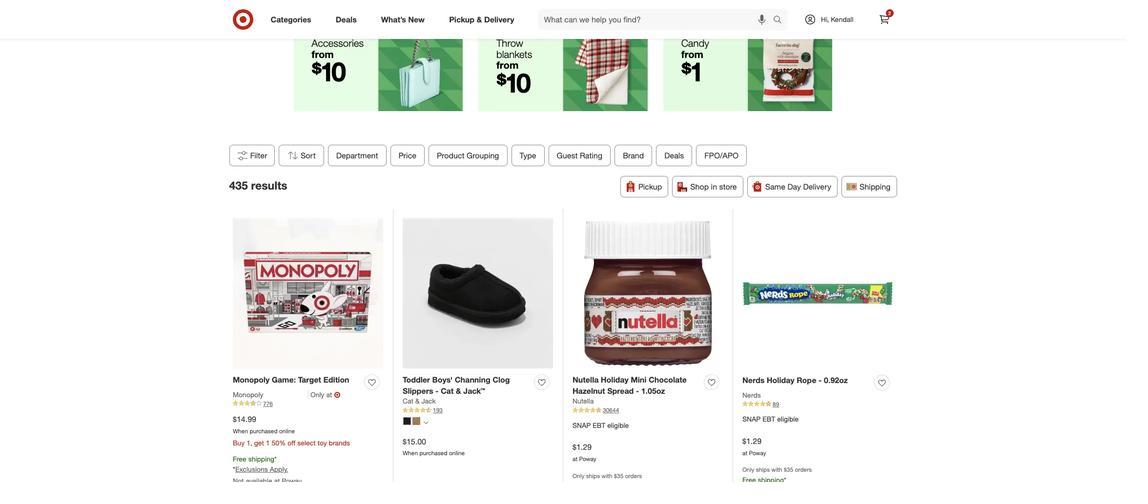 Task type: vqa. For each thing, say whether or not it's contained in the screenshot.
page
no



Task type: describe. For each thing, give the bounding box(es) containing it.
0.92oz
[[824, 376, 848, 386]]

deals button
[[656, 145, 692, 166]]

results
[[251, 179, 287, 192]]

select
[[297, 439, 316, 447]]

$1
[[681, 56, 704, 88]]

at for nerds holiday rope - 0.92oz
[[743, 450, 748, 457]]

at for nutella holiday mini chocolate hazelnut spread - 1.05oz
[[573, 456, 578, 463]]

776
[[263, 401, 273, 408]]

pickup for pickup & delivery
[[449, 14, 475, 24]]

only ships with $35 orders for nutella
[[573, 473, 642, 480]]

kendall
[[831, 15, 854, 23]]

brown image
[[413, 418, 420, 426]]

fpo/apo button
[[696, 145, 747, 166]]

deals for 'deals' link
[[336, 14, 357, 24]]

store
[[719, 182, 737, 192]]

pickup & delivery link
[[441, 9, 527, 30]]

slippers
[[403, 386, 433, 396]]

1.05oz
[[641, 386, 665, 396]]

jack
[[422, 398, 436, 406]]

clog
[[493, 375, 510, 385]]

poway for nerds holiday rope - 0.92oz
[[749, 450, 766, 457]]

$10 inside accessories from $10
[[312, 56, 346, 88]]

monopoly for monopoly
[[233, 391, 263, 399]]

nerds holiday rope - 0.92oz
[[743, 376, 848, 386]]

all colors image
[[424, 421, 428, 426]]

monopoly for monopoly game: target edition
[[233, 375, 270, 385]]

nerds for nerds holiday rope - 0.92oz
[[743, 376, 765, 386]]

orders for 0.92oz
[[795, 467, 812, 474]]

price button
[[390, 145, 425, 166]]

shop in store button
[[672, 176, 743, 198]]

delivery for pickup & delivery
[[484, 14, 514, 24]]

game:
[[272, 375, 296, 385]]

same day delivery
[[765, 182, 831, 192]]

only ships with $35 orders for nerds
[[743, 467, 812, 474]]

same
[[765, 182, 785, 192]]

channing
[[455, 375, 490, 385]]

jack™
[[463, 386, 485, 396]]

filter button
[[229, 145, 275, 166]]

& inside toddler boys' channing clog slippers - cat & jack™
[[456, 386, 461, 396]]

pickup for pickup
[[638, 182, 662, 192]]

online for $14.99
[[279, 428, 295, 435]]

only at ¬
[[311, 390, 340, 400]]

89
[[773, 401, 779, 408]]

when for $14.99
[[233, 428, 248, 435]]

cat inside toddler boys' channing clog slippers - cat & jack™
[[441, 386, 454, 396]]

what's new
[[381, 14, 425, 24]]

fpo/apo
[[704, 151, 739, 160]]

shop in store
[[690, 182, 737, 192]]

¬
[[334, 390, 340, 400]]

- inside nutella holiday mini chocolate hazelnut spread - 1.05oz
[[636, 386, 639, 396]]

1
[[266, 439, 270, 447]]

$35 for hazelnut
[[614, 473, 624, 480]]

hi,
[[821, 15, 829, 23]]

toddler boys' channing clog slippers - cat & jack™
[[403, 375, 510, 396]]

eligible for rope
[[777, 415, 799, 424]]

$15.00 when purchased online
[[403, 437, 465, 458]]

$14.99
[[233, 415, 256, 425]]

grouping
[[466, 151, 499, 160]]

target
[[298, 375, 321, 385]]

toddler boys' channing clog slippers - cat & jack™ link
[[403, 375, 530, 397]]

with for nutella
[[602, 473, 613, 480]]

2 horizontal spatial -
[[819, 376, 822, 386]]

from for $10
[[312, 48, 334, 60]]

deals link
[[327, 9, 369, 30]]

sort
[[301, 151, 316, 160]]

only for nutella holiday mini chocolate hazelnut spread - 1.05oz
[[573, 473, 585, 480]]

buy
[[233, 439, 245, 447]]

hazelnut
[[573, 386, 605, 396]]

price
[[398, 151, 416, 160]]

What can we help you find? suggestions appear below search field
[[538, 9, 776, 30]]

toddler
[[403, 375, 430, 385]]

rating
[[580, 151, 602, 160]]

435 results
[[229, 179, 287, 192]]

snap ebt eligible for nerds
[[743, 415, 799, 424]]

delivery for same day delivery
[[803, 182, 831, 192]]

brands
[[329, 439, 350, 447]]

apply.
[[270, 466, 288, 474]]

nutella for nutella holiday mini chocolate hazelnut spread - 1.05oz
[[573, 375, 599, 385]]

$1.29 at poway for nutella holiday mini chocolate hazelnut spread - 1.05oz
[[573, 443, 596, 463]]

snap for nerds holiday rope - 0.92oz
[[743, 415, 761, 424]]

89 link
[[743, 401, 893, 409]]

snap for nutella holiday mini chocolate hazelnut spread - 1.05oz
[[573, 422, 591, 430]]

from inside throw blankets from $10
[[496, 59, 519, 71]]

& for jack
[[415, 398, 420, 406]]

mini
[[631, 375, 647, 385]]

cat & jack
[[403, 398, 436, 406]]

product
[[437, 151, 464, 160]]

categories
[[271, 14, 311, 24]]

boys'
[[432, 375, 453, 385]]

edition
[[323, 375, 349, 385]]

pickup & delivery
[[449, 14, 514, 24]]

new
[[408, 14, 425, 24]]

nerds for nerds
[[743, 391, 761, 400]]

$1.29 at poway for nerds holiday rope - 0.92oz
[[743, 437, 766, 457]]

candy
[[681, 37, 709, 49]]

$35 for 0.92oz
[[784, 467, 793, 474]]

50%
[[272, 439, 286, 447]]

product grouping
[[437, 151, 499, 160]]

nerds holiday rope - 0.92oz link
[[743, 375, 848, 386]]

193 link
[[403, 407, 553, 415]]

30644 link
[[573, 407, 723, 415]]

holiday for nerds
[[767, 376, 795, 386]]

rope
[[797, 376, 817, 386]]

spread
[[607, 386, 634, 396]]

exclusions
[[235, 466, 268, 474]]

poway for nutella holiday mini chocolate hazelnut spread - 1.05oz
[[579, 456, 596, 463]]

$15.00
[[403, 437, 426, 447]]

193
[[433, 407, 443, 415]]



Task type: locate. For each thing, give the bounding box(es) containing it.
1 horizontal spatial -
[[636, 386, 639, 396]]

1 horizontal spatial $1.29
[[743, 437, 762, 447]]

delivery up throw on the top
[[484, 14, 514, 24]]

0 horizontal spatial $10
[[312, 56, 346, 88]]

1 nerds from the top
[[743, 376, 765, 386]]

when down $15.00
[[403, 450, 418, 458]]

0 horizontal spatial pickup
[[449, 14, 475, 24]]

when inside $14.99 when purchased online buy 1, get 1 50% off select toy brands
[[233, 428, 248, 435]]

0 horizontal spatial with
[[602, 473, 613, 480]]

what's
[[381, 14, 406, 24]]

guest
[[557, 151, 578, 160]]

0 horizontal spatial -
[[435, 386, 439, 396]]

1 horizontal spatial $35
[[784, 467, 793, 474]]

2 link
[[874, 9, 895, 30]]

monopoly game: target edition image
[[233, 219, 383, 369], [233, 219, 383, 369]]

0 vertical spatial nerds
[[743, 376, 765, 386]]

0 horizontal spatial $1.29 at poway
[[573, 443, 596, 463]]

nerds link
[[743, 391, 761, 401]]

online for $15.00
[[449, 450, 465, 458]]

1 horizontal spatial with
[[772, 467, 782, 474]]

0 horizontal spatial ebt
[[593, 422, 605, 430]]

from inside accessories from $10
[[312, 48, 334, 60]]

hi, kendall
[[821, 15, 854, 23]]

0 horizontal spatial orders
[[625, 473, 642, 480]]

purchased for $15.00
[[420, 450, 447, 458]]

purchased inside $15.00 when purchased online
[[420, 450, 447, 458]]

purchased
[[250, 428, 278, 435], [420, 450, 447, 458]]

0 vertical spatial *
[[274, 456, 277, 464]]

435
[[229, 179, 248, 192]]

cat down slippers at the left
[[403, 398, 413, 406]]

department
[[336, 151, 378, 160]]

0 horizontal spatial $35
[[614, 473, 624, 480]]

1 vertical spatial delivery
[[803, 182, 831, 192]]

nutella link
[[573, 397, 594, 407]]

1 horizontal spatial cat
[[441, 386, 454, 396]]

$10 inside throw blankets from $10
[[496, 67, 531, 99]]

1 horizontal spatial poway
[[749, 450, 766, 457]]

1 vertical spatial &
[[456, 386, 461, 396]]

0 vertical spatial delivery
[[484, 14, 514, 24]]

holiday for nutella
[[601, 375, 629, 385]]

nutella
[[573, 375, 599, 385], [573, 398, 594, 406]]

brand button
[[614, 145, 652, 166]]

snap ebt eligible down 89
[[743, 415, 799, 424]]

monopoly up 776
[[233, 391, 263, 399]]

0 horizontal spatial snap ebt eligible
[[573, 422, 629, 430]]

snap down nutella link
[[573, 422, 591, 430]]

0 horizontal spatial poway
[[579, 456, 596, 463]]

deals
[[336, 14, 357, 24], [664, 151, 684, 160]]

type
[[519, 151, 536, 160]]

0 horizontal spatial snap
[[573, 422, 591, 430]]

product grouping button
[[428, 145, 507, 166]]

search button
[[769, 9, 792, 32]]

0 horizontal spatial deals
[[336, 14, 357, 24]]

1 horizontal spatial *
[[274, 456, 277, 464]]

holiday up spread
[[601, 375, 629, 385]]

0 horizontal spatial when
[[233, 428, 248, 435]]

2
[[888, 10, 891, 16]]

0 vertical spatial &
[[477, 14, 482, 24]]

2 horizontal spatial from
[[681, 48, 703, 60]]

candy from $1
[[681, 37, 709, 88]]

- right rope
[[819, 376, 822, 386]]

guest rating
[[557, 151, 602, 160]]

at inside only at ¬
[[326, 391, 332, 399]]

deals for deals button
[[664, 151, 684, 160]]

free shipping * * exclusions apply.
[[233, 456, 288, 474]]

deals up accessories at the left
[[336, 14, 357, 24]]

throw
[[496, 37, 523, 49]]

brand
[[623, 151, 644, 160]]

ebt down '30644'
[[593, 422, 605, 430]]

$1.29 for nutella holiday mini chocolate hazelnut spread - 1.05oz
[[573, 443, 592, 453]]

shipping
[[860, 182, 891, 192]]

online inside $14.99 when purchased online buy 1, get 1 50% off select toy brands
[[279, 428, 295, 435]]

1 vertical spatial purchased
[[420, 450, 447, 458]]

nerds inside nerds holiday rope - 0.92oz link
[[743, 376, 765, 386]]

$1.29 for nerds holiday rope - 0.92oz
[[743, 437, 762, 447]]

in
[[711, 182, 717, 192]]

2 horizontal spatial at
[[743, 450, 748, 457]]

holiday up 89
[[767, 376, 795, 386]]

throw blankets from $10
[[496, 37, 532, 99]]

purchased for $14.99
[[250, 428, 278, 435]]

1 horizontal spatial online
[[449, 450, 465, 458]]

- down boys'
[[435, 386, 439, 396]]

1 vertical spatial online
[[449, 450, 465, 458]]

0 horizontal spatial ships
[[586, 473, 600, 480]]

nutella down hazelnut
[[573, 398, 594, 406]]

with for nerds
[[772, 467, 782, 474]]

0 horizontal spatial $1.29
[[573, 443, 592, 453]]

$1.29 down nutella link
[[573, 443, 592, 453]]

0 horizontal spatial &
[[415, 398, 420, 406]]

ebt for nerds
[[763, 415, 775, 424]]

eligible for mini
[[607, 422, 629, 430]]

orders for hazelnut
[[625, 473, 642, 480]]

0 horizontal spatial online
[[279, 428, 295, 435]]

nutella holiday mini chocolate hazelnut spread - 1.05oz link
[[573, 375, 700, 397]]

when inside $15.00 when purchased online
[[403, 450, 418, 458]]

1 horizontal spatial snap ebt eligible
[[743, 415, 799, 424]]

1 monopoly from the top
[[233, 375, 270, 385]]

1 nutella from the top
[[573, 375, 599, 385]]

search
[[769, 15, 792, 25]]

1 horizontal spatial snap
[[743, 415, 761, 424]]

delivery right day
[[803, 182, 831, 192]]

monopoly up monopoly link
[[233, 375, 270, 385]]

1 horizontal spatial ships
[[756, 467, 770, 474]]

chocolate
[[649, 375, 687, 385]]

1 horizontal spatial at
[[573, 456, 578, 463]]

1 horizontal spatial from
[[496, 59, 519, 71]]

purchased up 1
[[250, 428, 278, 435]]

1 vertical spatial cat
[[403, 398, 413, 406]]

0 vertical spatial deals
[[336, 14, 357, 24]]

nerds holiday rope - 0.92oz image
[[743, 219, 893, 370], [743, 219, 893, 370]]

snap ebt eligible down '30644'
[[573, 422, 629, 430]]

& for delivery
[[477, 14, 482, 24]]

toddler boys' channing clog slippers - cat & jack™ image
[[403, 219, 553, 369], [403, 219, 553, 369]]

department button
[[328, 145, 386, 166]]

1 horizontal spatial when
[[403, 450, 418, 458]]

1 vertical spatial pickup
[[638, 182, 662, 192]]

get
[[254, 439, 264, 447]]

0 horizontal spatial cat
[[403, 398, 413, 406]]

from
[[312, 48, 334, 60], [681, 48, 703, 60], [496, 59, 519, 71]]

only ships with $35 orders
[[743, 467, 812, 474], [573, 473, 642, 480]]

0 horizontal spatial only
[[311, 391, 324, 399]]

delivery inside same day delivery button
[[803, 182, 831, 192]]

accessories from $10
[[312, 37, 364, 88]]

from for $1
[[681, 48, 703, 60]]

2 horizontal spatial only
[[743, 467, 754, 474]]

snap down nerds link at the bottom
[[743, 415, 761, 424]]

0 horizontal spatial purchased
[[250, 428, 278, 435]]

1 vertical spatial nerds
[[743, 391, 761, 400]]

nutella up hazelnut
[[573, 375, 599, 385]]

ebt for nutella
[[593, 422, 605, 430]]

only for nerds holiday rope - 0.92oz
[[743, 467, 754, 474]]

2 monopoly from the top
[[233, 391, 263, 399]]

1 horizontal spatial $1.29 at poway
[[743, 437, 766, 457]]

nutella holiday mini chocolate hazelnut spread - 1.05oz
[[573, 375, 687, 396]]

$10 down blankets
[[496, 67, 531, 99]]

1 horizontal spatial pickup
[[638, 182, 662, 192]]

1 vertical spatial *
[[233, 466, 235, 474]]

nerds up nerds link at the bottom
[[743, 376, 765, 386]]

2 vertical spatial &
[[415, 398, 420, 406]]

$10 down accessories at the left
[[312, 56, 346, 88]]

1 horizontal spatial purchased
[[420, 450, 447, 458]]

nutella inside nutella holiday mini chocolate hazelnut spread - 1.05oz
[[573, 375, 599, 385]]

2 nerds from the top
[[743, 391, 761, 400]]

1 horizontal spatial deals
[[664, 151, 684, 160]]

1 horizontal spatial ebt
[[763, 415, 775, 424]]

same day delivery button
[[747, 176, 838, 198]]

from inside candy from $1
[[681, 48, 703, 60]]

1 horizontal spatial only
[[573, 473, 585, 480]]

delivery inside pickup & delivery link
[[484, 14, 514, 24]]

0 horizontal spatial only ships with $35 orders
[[573, 473, 642, 480]]

1 horizontal spatial holiday
[[767, 376, 795, 386]]

ships for nutella holiday mini chocolate hazelnut spread - 1.05oz
[[586, 473, 600, 480]]

eligible down 89
[[777, 415, 799, 424]]

toy
[[318, 439, 327, 447]]

purchased down $15.00
[[420, 450, 447, 458]]

exclusions apply. link
[[235, 466, 288, 474]]

* down free on the left bottom
[[233, 466, 235, 474]]

what's new link
[[373, 9, 437, 30]]

free
[[233, 456, 246, 464]]

poway
[[749, 450, 766, 457], [579, 456, 596, 463]]

holiday
[[601, 375, 629, 385], [767, 376, 795, 386]]

1 horizontal spatial orders
[[795, 467, 812, 474]]

30644
[[603, 407, 619, 415]]

snap
[[743, 415, 761, 424], [573, 422, 591, 430]]

- inside toddler boys' channing clog slippers - cat & jack™
[[435, 386, 439, 396]]

1 horizontal spatial only ships with $35 orders
[[743, 467, 812, 474]]

eligible
[[777, 415, 799, 424], [607, 422, 629, 430]]

holiday inside nutella holiday mini chocolate hazelnut spread - 1.05oz
[[601, 375, 629, 385]]

when
[[233, 428, 248, 435], [403, 450, 418, 458]]

2 nutella from the top
[[573, 398, 594, 406]]

eligible down '30644'
[[607, 422, 629, 430]]

online
[[279, 428, 295, 435], [449, 450, 465, 458]]

ships for nerds holiday rope - 0.92oz
[[756, 467, 770, 474]]

1 vertical spatial nutella
[[573, 398, 594, 406]]

1 vertical spatial when
[[403, 450, 418, 458]]

0 horizontal spatial at
[[326, 391, 332, 399]]

only inside only at ¬
[[311, 391, 324, 399]]

monopoly link
[[233, 390, 309, 400]]

0 horizontal spatial holiday
[[601, 375, 629, 385]]

0 vertical spatial cat
[[441, 386, 454, 396]]

pickup inside button
[[638, 182, 662, 192]]

deals inside button
[[664, 151, 684, 160]]

pickup button
[[620, 176, 668, 198]]

2 horizontal spatial &
[[477, 14, 482, 24]]

guest rating button
[[548, 145, 611, 166]]

online inside $15.00 when purchased online
[[449, 450, 465, 458]]

ships
[[756, 467, 770, 474], [586, 473, 600, 480]]

0 vertical spatial monopoly
[[233, 375, 270, 385]]

snap ebt eligible
[[743, 415, 799, 424], [573, 422, 629, 430]]

1 horizontal spatial eligible
[[777, 415, 799, 424]]

off
[[288, 439, 295, 447]]

0 horizontal spatial from
[[312, 48, 334, 60]]

$10
[[312, 56, 346, 88], [496, 67, 531, 99]]

monopoly game: target edition link
[[233, 375, 349, 386]]

cat down boys'
[[441, 386, 454, 396]]

categories link
[[262, 9, 324, 30]]

nutella holiday mini chocolate hazelnut spread - 1.05oz image
[[573, 219, 723, 369], [573, 219, 723, 369]]

shop
[[690, 182, 709, 192]]

ebt
[[763, 415, 775, 424], [593, 422, 605, 430]]

shipping
[[248, 456, 274, 464]]

day
[[788, 182, 801, 192]]

0 horizontal spatial eligible
[[607, 422, 629, 430]]

ebt down 89
[[763, 415, 775, 424]]

0 vertical spatial online
[[279, 428, 295, 435]]

pickup
[[449, 14, 475, 24], [638, 182, 662, 192]]

776 link
[[233, 400, 383, 409]]

1 horizontal spatial delivery
[[803, 182, 831, 192]]

nutella for nutella
[[573, 398, 594, 406]]

0 vertical spatial when
[[233, 428, 248, 435]]

when up the "buy"
[[233, 428, 248, 435]]

blankets
[[496, 48, 532, 60]]

purchased inside $14.99 when purchased online buy 1, get 1 50% off select toy brands
[[250, 428, 278, 435]]

cat & jack link
[[403, 397, 436, 407]]

snap ebt eligible for nutella
[[573, 422, 629, 430]]

0 vertical spatial nutella
[[573, 375, 599, 385]]

nerds down nerds holiday rope - 0.92oz link
[[743, 391, 761, 400]]

black image
[[403, 418, 411, 426]]

$1.29 down nerds link at the bottom
[[743, 437, 762, 447]]

pickup right new in the top left of the page
[[449, 14, 475, 24]]

0 horizontal spatial *
[[233, 466, 235, 474]]

0 vertical spatial purchased
[[250, 428, 278, 435]]

1 horizontal spatial &
[[456, 386, 461, 396]]

pickup down brand button on the top right
[[638, 182, 662, 192]]

cat inside "link"
[[403, 398, 413, 406]]

1 vertical spatial deals
[[664, 151, 684, 160]]

1,
[[247, 439, 252, 447]]

0 vertical spatial pickup
[[449, 14, 475, 24]]

1 vertical spatial monopoly
[[233, 391, 263, 399]]

0 horizontal spatial delivery
[[484, 14, 514, 24]]

& inside "link"
[[415, 398, 420, 406]]

when for $15.00
[[403, 450, 418, 458]]

sort button
[[279, 145, 324, 166]]

1 horizontal spatial $10
[[496, 67, 531, 99]]

* up apply.
[[274, 456, 277, 464]]

orders
[[795, 467, 812, 474], [625, 473, 642, 480]]

all colors element
[[424, 420, 428, 426]]

- down "mini"
[[636, 386, 639, 396]]

deals right brand button on the top right
[[664, 151, 684, 160]]



